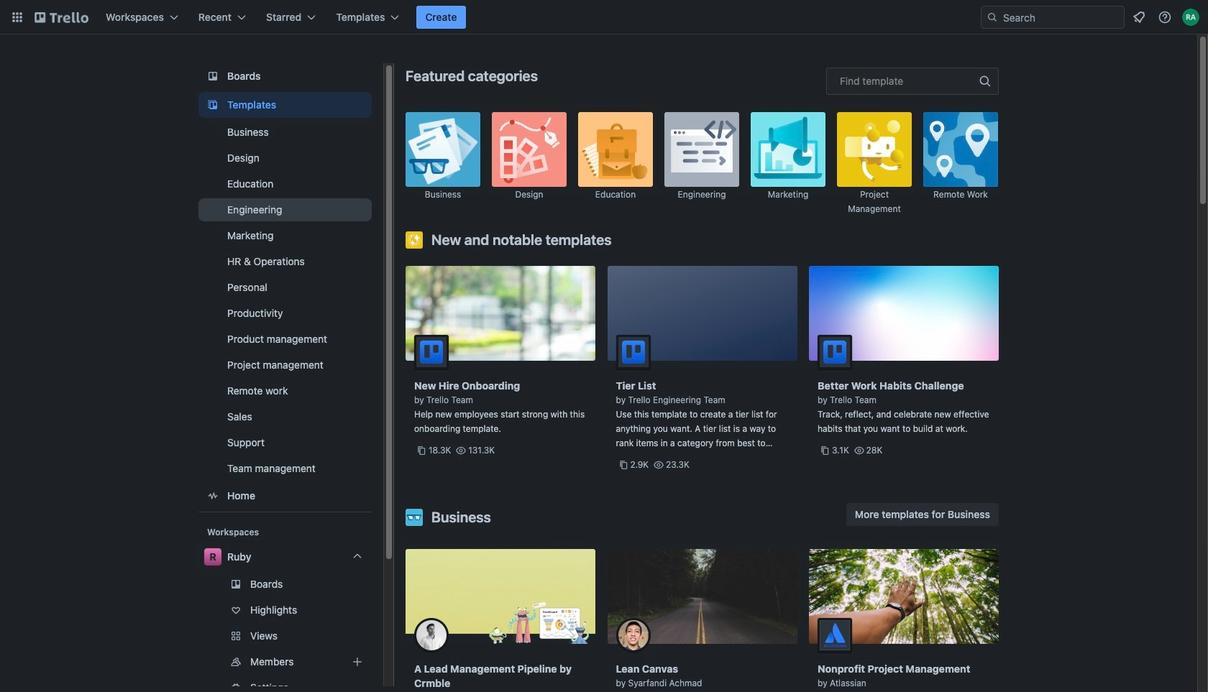 Task type: vqa. For each thing, say whether or not it's contained in the screenshot.
Create from template… image
no



Task type: describe. For each thing, give the bounding box(es) containing it.
board image
[[204, 68, 222, 85]]

design icon image
[[492, 112, 567, 187]]

forward image
[[369, 680, 386, 693]]

2 forward image from the top
[[369, 654, 386, 671]]

home image
[[204, 488, 222, 505]]

open information menu image
[[1158, 10, 1173, 24]]

marketing icon image
[[751, 112, 826, 187]]

add image
[[349, 654, 366, 671]]

search image
[[987, 12, 998, 23]]

education icon image
[[578, 112, 653, 187]]

1 forward image from the top
[[369, 628, 386, 645]]

toni, founder @ crmble image
[[414, 619, 449, 653]]

syarfandi achmad image
[[616, 619, 651, 653]]

trello team image
[[818, 335, 852, 370]]

engineering icon image
[[665, 112, 740, 187]]

2 business icon image from the top
[[406, 509, 423, 527]]

ruby anderson (rubyanderson7) image
[[1183, 9, 1200, 26]]

primary element
[[0, 0, 1209, 35]]



Task type: locate. For each thing, give the bounding box(es) containing it.
back to home image
[[35, 6, 88, 29]]

remote work icon image
[[924, 112, 998, 187]]

project management icon image
[[837, 112, 912, 187]]

forward image
[[369, 628, 386, 645], [369, 654, 386, 671]]

None field
[[827, 68, 999, 95]]

0 vertical spatial forward image
[[369, 628, 386, 645]]

1 vertical spatial business icon image
[[406, 509, 423, 527]]

0 notifications image
[[1131, 9, 1148, 26]]

1 business icon image from the top
[[406, 112, 481, 187]]

trello team image
[[414, 335, 449, 370]]

0 vertical spatial business icon image
[[406, 112, 481, 187]]

forward image right add 'image'
[[369, 654, 386, 671]]

1 vertical spatial forward image
[[369, 654, 386, 671]]

atlassian image
[[818, 619, 852, 653]]

template board image
[[204, 96, 222, 114]]

trello engineering team image
[[616, 335, 651, 370]]

forward image up forward icon
[[369, 628, 386, 645]]

Search field
[[998, 7, 1124, 27]]

business icon image
[[406, 112, 481, 187], [406, 509, 423, 527]]



